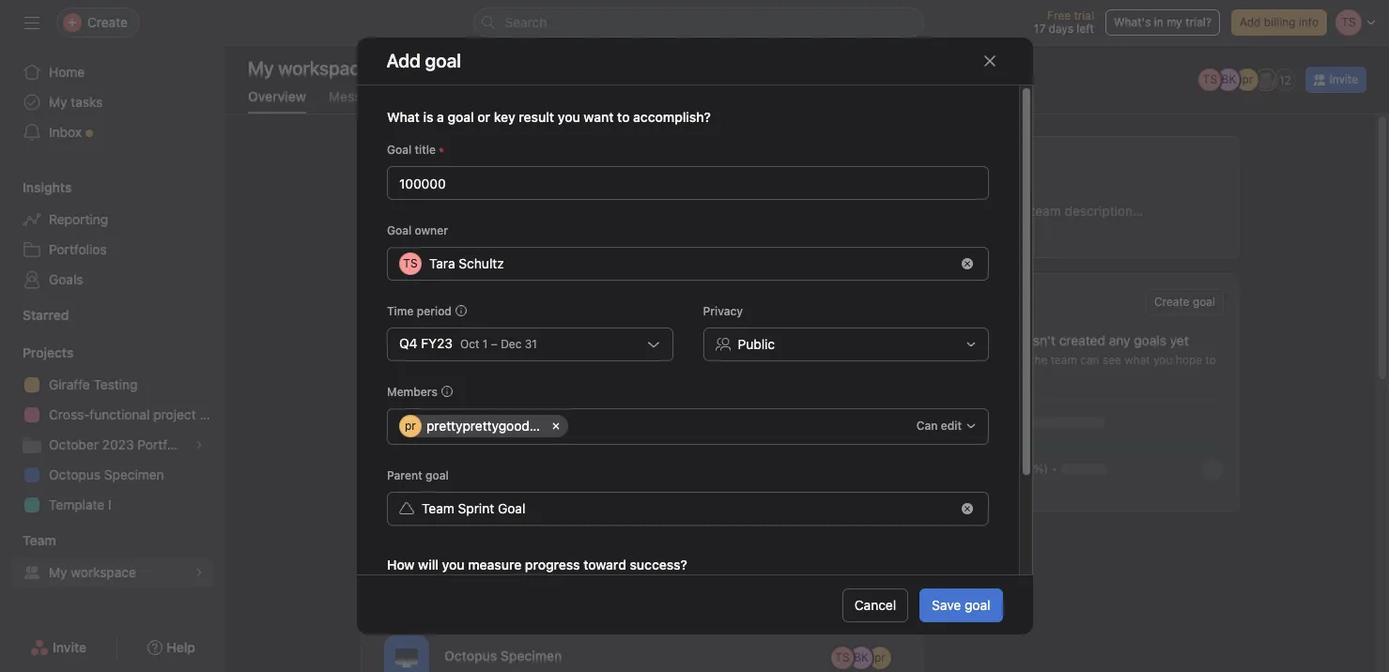 Task type: locate. For each thing, give the bounding box(es) containing it.
projects up giraffe
[[23, 345, 74, 361]]

reporting link
[[11, 205, 214, 235]]

1 horizontal spatial specimen
[[501, 648, 562, 664]]

0 vertical spatial a
[[437, 109, 444, 125]]

fy23
[[421, 335, 453, 351]]

team up so
[[985, 333, 1015, 349]]

0 horizontal spatial specimen
[[104, 467, 164, 483]]

1 vertical spatial a
[[980, 353, 986, 367]]

on track (55%) •
[[967, 462, 1058, 476]]

goal for goal owner
[[387, 223, 411, 237]]

add goal
[[387, 50, 461, 71]]

2 horizontal spatial you
[[1154, 353, 1173, 367]]

1 horizontal spatial add
[[1241, 15, 1262, 29]]

goal left so
[[989, 353, 1012, 367]]

reporting
[[49, 211, 108, 227]]

1 vertical spatial add
[[956, 353, 977, 367]]

remove image for team sprint goal
[[962, 503, 973, 515]]

left
[[1077, 22, 1095, 36]]

remove image inside team sprint goal button
[[962, 503, 973, 515]]

goal left title
[[387, 142, 411, 157]]

invite button down my workspace
[[18, 632, 99, 665]]

goal right 'create'
[[1193, 295, 1216, 309]]

created
[[1060, 333, 1106, 349]]

a right is
[[437, 109, 444, 125]]

2 remove image from the top
[[962, 503, 973, 515]]

1 horizontal spatial octopus specimen
[[445, 648, 562, 664]]

1 horizontal spatial bk
[[1222, 72, 1237, 86]]

measure
[[468, 557, 521, 573]]

you left want
[[558, 109, 580, 125]]

hasn't
[[1019, 333, 1056, 349]]

october 2023 portfolio link
[[11, 430, 214, 461]]

1 horizontal spatial a
[[980, 353, 986, 367]]

what is a goal or key result you want to accomplish?
[[387, 109, 711, 125]]

team sprint goal
[[422, 500, 525, 516]]

schultz
[[459, 255, 504, 271]]

a
[[437, 109, 444, 125], [980, 353, 986, 367]]

1 vertical spatial invite
[[53, 640, 87, 656]]

workspace
[[71, 565, 136, 581]]

1 horizontal spatial projects
[[377, 472, 446, 493]]

octopus specimen down measure
[[445, 648, 562, 664]]

inbox
[[49, 124, 82, 140]]

my inside 'link'
[[49, 565, 67, 581]]

1 vertical spatial team
[[23, 533, 56, 549]]

octopus right computer icon
[[445, 648, 497, 664]]

octopus specimen link
[[11, 461, 214, 491]]

projects
[[23, 345, 74, 361], [377, 472, 446, 493]]

oct
[[460, 337, 479, 351]]

1
[[482, 337, 488, 351]]

1 vertical spatial my
[[49, 565, 67, 581]]

invite
[[1330, 72, 1359, 86], [53, 640, 87, 656]]

Enter goal name text field
[[387, 166, 989, 200]]

specimen down october 2023 portfolio
[[104, 467, 164, 483]]

0 horizontal spatial octopus specimen
[[49, 467, 164, 483]]

my workspace link
[[11, 558, 214, 588]]

1 horizontal spatial invite
[[1330, 72, 1359, 86]]

giraffe testing
[[49, 377, 138, 393]]

remove image
[[962, 258, 973, 269], [962, 503, 973, 515]]

goal for goal title
[[387, 142, 411, 157]]

team inside dropdown button
[[23, 533, 56, 549]]

2023
[[102, 437, 134, 453]]

1 my from the top
[[49, 94, 67, 110]]

what's in my trial?
[[1115, 15, 1212, 29]]

1 remove image from the top
[[962, 258, 973, 269]]

bk left ja at the top
[[1222, 72, 1237, 86]]

my inside the "global" element
[[49, 94, 67, 110]]

owner
[[414, 223, 448, 237]]

1 horizontal spatial team
[[422, 500, 454, 516]]

1 vertical spatial remove image
[[962, 503, 973, 515]]

0 vertical spatial add
[[1241, 15, 1262, 29]]

add left billing
[[1241, 15, 1262, 29]]

0 vertical spatial specimen
[[104, 467, 164, 483]]

tara schultz
[[429, 255, 504, 271]]

remove image up this
[[962, 258, 973, 269]]

0 horizontal spatial you
[[442, 557, 464, 573]]

ja
[[1261, 72, 1273, 86]]

dec
[[501, 337, 522, 351]]

my workspace
[[248, 57, 370, 79]]

team inside button
[[422, 500, 454, 516]]

invite button right 12
[[1307, 67, 1367, 93]]

free trial 17 days left
[[1035, 8, 1095, 36]]

cancel button
[[843, 589, 909, 623]]

cross-functional project plan link
[[11, 400, 225, 430]]

0 vertical spatial remove image
[[962, 258, 973, 269]]

ts left tara
[[403, 256, 417, 270]]

0 vertical spatial team
[[985, 333, 1015, 349]]

you inside this team hasn't created any goals yet add a goal so the team can see what you hope to achieve.
[[1154, 353, 1173, 367]]

goal right parent
[[425, 469, 448, 483]]

2 vertical spatial pr
[[875, 651, 886, 665]]

1 vertical spatial octopus specimen
[[445, 648, 562, 664]]

cancel
[[855, 597, 897, 613]]

0 vertical spatial goal
[[387, 142, 411, 157]]

1 vertical spatial you
[[1154, 353, 1173, 367]]

add billing info
[[1241, 15, 1319, 29]]

time period
[[387, 304, 451, 318]]

goal title
[[387, 142, 436, 157]]

my down team dropdown button
[[49, 565, 67, 581]]

achieve.
[[956, 371, 1000, 385]]

1 horizontal spatial you
[[558, 109, 580, 125]]

1 horizontal spatial invite button
[[1307, 67, 1367, 93]]

progress
[[525, 557, 580, 573]]

0 vertical spatial my
[[49, 94, 67, 110]]

team button
[[0, 532, 56, 551]]

goal
[[387, 142, 411, 157], [387, 223, 411, 237], [498, 500, 525, 516]]

0 vertical spatial you
[[558, 109, 580, 125]]

0 vertical spatial octopus specimen
[[49, 467, 164, 483]]

0 horizontal spatial pr
[[405, 419, 416, 433]]

trial
[[1075, 8, 1095, 23]]

projects up team sprint goal
[[377, 472, 446, 493]]

add to starred image
[[380, 61, 395, 76]]

goal left owner
[[387, 223, 411, 237]]

1 vertical spatial goal
[[387, 223, 411, 237]]

0 vertical spatial invite
[[1330, 72, 1359, 86]]

search
[[505, 14, 547, 30]]

0 horizontal spatial projects
[[23, 345, 74, 361]]

any
[[1110, 333, 1131, 349]]

0 vertical spatial octopus
[[49, 467, 101, 483]]

1 vertical spatial specimen
[[501, 648, 562, 664]]

my left tasks
[[49, 94, 67, 110]]

0 vertical spatial bk
[[1222, 72, 1237, 86]]

save goal
[[932, 597, 991, 613]]

pr down required image
[[875, 651, 886, 665]]

add
[[1241, 15, 1262, 29], [956, 353, 977, 367]]

global element
[[0, 46, 226, 159]]

portfolios link
[[11, 235, 214, 265]]

2 horizontal spatial pr
[[1243, 72, 1254, 86]]

toward success?
[[583, 557, 687, 573]]

add down this
[[956, 353, 977, 367]]

goal
[[447, 109, 474, 125], [1193, 295, 1216, 309], [989, 353, 1012, 367], [425, 469, 448, 483], [965, 597, 991, 613]]

team left sprint
[[422, 500, 454, 516]]

or
[[477, 109, 490, 125]]

save
[[932, 597, 962, 613]]

parent
[[387, 469, 422, 483]]

prettyprettygood77@gmail.com row
[[399, 415, 908, 442]]

1 vertical spatial pr
[[405, 419, 416, 433]]

0 horizontal spatial team
[[23, 533, 56, 549]]

you right will
[[442, 557, 464, 573]]

0 vertical spatial invite button
[[1307, 67, 1367, 93]]

pr left ja at the top
[[1243, 72, 1254, 86]]

you down "goals"
[[1154, 353, 1173, 367]]

specimen down how will you measure progress toward success?
[[501, 648, 562, 664]]

invite for bottom invite button
[[53, 640, 87, 656]]

invite right 12
[[1330, 72, 1359, 86]]

remove image down on
[[962, 503, 973, 515]]

2 my from the top
[[49, 565, 67, 581]]

ts
[[1204, 72, 1218, 86], [403, 256, 417, 270], [836, 593, 850, 608], [836, 651, 850, 665]]

public
[[738, 336, 775, 352]]

can edit
[[917, 419, 962, 433]]

insights
[[23, 180, 72, 195]]

0 horizontal spatial team
[[985, 333, 1015, 349]]

so
[[1015, 353, 1028, 367]]

goal owner
[[387, 223, 448, 237]]

2 vertical spatial you
[[442, 557, 464, 573]]

insights element
[[0, 171, 226, 299]]

template i
[[49, 497, 112, 513]]

1 vertical spatial bk
[[854, 651, 869, 665]]

team down template
[[23, 533, 56, 549]]

close this dialog image
[[983, 53, 998, 68]]

pr down members
[[405, 419, 416, 433]]

0 horizontal spatial invite
[[53, 640, 87, 656]]

1 horizontal spatial team
[[1051, 353, 1078, 367]]

a up achieve.
[[980, 353, 986, 367]]

0 horizontal spatial octopus
[[49, 467, 101, 483]]

ts left ja at the top
[[1204, 72, 1218, 86]]

octopus specimen inside octopus specimen link
[[49, 467, 164, 483]]

ts down cancel button
[[836, 651, 850, 665]]

2 vertical spatial goal
[[498, 500, 525, 516]]

octopus down october
[[49, 467, 101, 483]]

computer image
[[396, 647, 418, 670]]

the
[[1031, 353, 1048, 367]]

can
[[917, 419, 938, 433]]

how will you measure progress toward success?
[[387, 557, 687, 573]]

home link
[[11, 57, 214, 87]]

0 vertical spatial team
[[422, 500, 454, 516]]

my
[[49, 94, 67, 110], [49, 565, 67, 581]]

0 horizontal spatial a
[[437, 109, 444, 125]]

q4 fy23 oct 1 – dec 31
[[399, 335, 537, 351]]

portfolio
[[138, 437, 189, 453]]

my tasks link
[[11, 87, 214, 117]]

1 horizontal spatial octopus
[[445, 648, 497, 664]]

9
[[877, 594, 884, 608]]

octopus specimen
[[49, 467, 164, 483], [445, 648, 562, 664]]

my workspace
[[49, 565, 136, 581]]

overview
[[248, 88, 306, 104]]

goal right save
[[965, 597, 991, 613]]

bk down cancel button
[[854, 651, 869, 665]]

team for team sprint goal
[[422, 500, 454, 516]]

invite button
[[1307, 67, 1367, 93], [18, 632, 99, 665]]

you
[[558, 109, 580, 125], [1154, 353, 1173, 367], [442, 557, 464, 573]]

projects button
[[0, 344, 74, 363]]

billing
[[1265, 15, 1296, 29]]

1 vertical spatial invite button
[[18, 632, 99, 665]]

None text field
[[571, 415, 585, 438]]

track
[[986, 462, 1013, 476]]

octopus specimen up i
[[49, 467, 164, 483]]

goals
[[49, 272, 83, 288]]

goal for save goal
[[965, 597, 991, 613]]

public button
[[703, 328, 989, 361]]

0 horizontal spatial invite button
[[18, 632, 99, 665]]

on
[[967, 462, 982, 476]]

goal right sprint
[[498, 500, 525, 516]]

my tasks
[[49, 94, 103, 110]]

0 horizontal spatial add
[[956, 353, 977, 367]]

(55%)
[[1016, 462, 1049, 476]]

0 vertical spatial projects
[[23, 345, 74, 361]]

team right the
[[1051, 353, 1078, 367]]

remove image for tara schultz
[[962, 258, 973, 269]]

invite down my workspace
[[53, 640, 87, 656]]

0 horizontal spatial bk
[[854, 651, 869, 665]]

invite for invite button to the right
[[1330, 72, 1359, 86]]



Task type: vqa. For each thing, say whether or not it's contained in the screenshot.
Funky on the left of the page
no



Task type: describe. For each thing, give the bounding box(es) containing it.
template
[[49, 497, 105, 513]]

can
[[1081, 353, 1100, 367]]

i
[[108, 497, 112, 513]]

goal inside button
[[498, 500, 525, 516]]

1 vertical spatial projects
[[377, 472, 446, 493]]

period
[[417, 304, 451, 318]]

cross-functional project plan
[[49, 407, 225, 423]]

tara
[[429, 255, 455, 271]]

what
[[387, 109, 420, 125]]

pr inside cell
[[405, 419, 416, 433]]

teams element
[[0, 524, 226, 592]]

create goal button
[[1147, 289, 1225, 316]]

goal for parent goal
[[425, 469, 448, 483]]

my for my workspace
[[49, 565, 67, 581]]

home
[[49, 64, 85, 80]]

31
[[525, 337, 537, 351]]

search list box
[[473, 8, 924, 38]]

is
[[423, 109, 433, 125]]

octopus inside projects element
[[49, 467, 101, 483]]

team for team
[[23, 533, 56, 549]]

goals
[[1135, 333, 1167, 349]]

inbox link
[[11, 117, 214, 148]]

17
[[1035, 22, 1046, 36]]

to accomplish?
[[617, 109, 711, 125]]

add billing info button
[[1232, 9, 1328, 36]]

time
[[387, 304, 413, 318]]

can edit button
[[908, 413, 985, 439]]

goal for create goal
[[1193, 295, 1216, 309]]

1 horizontal spatial pr
[[875, 651, 886, 665]]

1 vertical spatial team
[[1051, 353, 1078, 367]]

want
[[584, 109, 614, 125]]

create
[[1155, 295, 1190, 309]]

none text field inside prettyprettygood77@gmail.com row
[[571, 415, 585, 438]]

days
[[1049, 22, 1074, 36]]

goal inside this team hasn't created any goals yet add a goal so the team can see what you hope to achieve.
[[989, 353, 1012, 367]]

search button
[[473, 8, 924, 38]]

about us
[[956, 154, 1032, 176]]

specimen inside projects element
[[104, 467, 164, 483]]

functional
[[90, 407, 150, 423]]

october 2023 portfolio
[[49, 437, 189, 453]]

prettyprettygood77@gmail.com
[[426, 418, 618, 434]]

see
[[1103, 353, 1122, 367]]

title
[[414, 142, 436, 157]]

how
[[387, 557, 414, 573]]

what's
[[1115, 15, 1152, 29]]

what
[[1125, 353, 1151, 367]]

1 vertical spatial octopus
[[445, 648, 497, 664]]

–
[[491, 337, 497, 351]]

project
[[153, 407, 196, 423]]

ts left co
[[836, 593, 850, 608]]

insights button
[[0, 179, 72, 197]]

add inside button
[[1241, 15, 1262, 29]]

to
[[1206, 353, 1217, 367]]

add inside this team hasn't created any goals yet add a goal so the team can see what you hope to achieve.
[[956, 353, 977, 367]]

my
[[1167, 15, 1183, 29]]

required image
[[436, 144, 447, 156]]

overview link
[[248, 88, 306, 114]]

hide sidebar image
[[24, 15, 39, 30]]

result
[[519, 109, 554, 125]]

portfolios
[[49, 242, 107, 258]]

messages link
[[329, 88, 391, 114]]

free
[[1048, 8, 1071, 23]]

parent goal
[[387, 469, 448, 483]]

my for my tasks
[[49, 94, 67, 110]]

sprint
[[458, 500, 494, 516]]

members (12)
[[377, 154, 494, 176]]

testing
[[94, 377, 138, 393]]

required image
[[883, 610, 894, 622]]

projects element
[[0, 336, 226, 524]]

save goal button
[[920, 589, 1003, 623]]

•
[[1053, 462, 1058, 476]]

this
[[956, 333, 981, 349]]

a inside this team hasn't created any goals yet add a goal so the team can see what you hope to achieve.
[[980, 353, 986, 367]]

team sprint goal button
[[387, 492, 989, 526]]

giraffe testing link
[[11, 370, 214, 400]]

prettyprettygood77@gmail.com cell
[[399, 415, 618, 438]]

template i link
[[11, 491, 214, 521]]

cross-
[[49, 407, 90, 423]]

projects inside dropdown button
[[23, 345, 74, 361]]

co
[[855, 593, 868, 608]]

q4
[[399, 335, 417, 351]]

0 vertical spatial pr
[[1243, 72, 1254, 86]]

key
[[494, 109, 515, 125]]

goal left 'or'
[[447, 109, 474, 125]]

this team hasn't created any goals yet add a goal so the team can see what you hope to achieve.
[[956, 333, 1217, 385]]

hope
[[1176, 353, 1203, 367]]

yet
[[1171, 333, 1190, 349]]

edit
[[941, 419, 962, 433]]

will
[[418, 557, 438, 573]]



